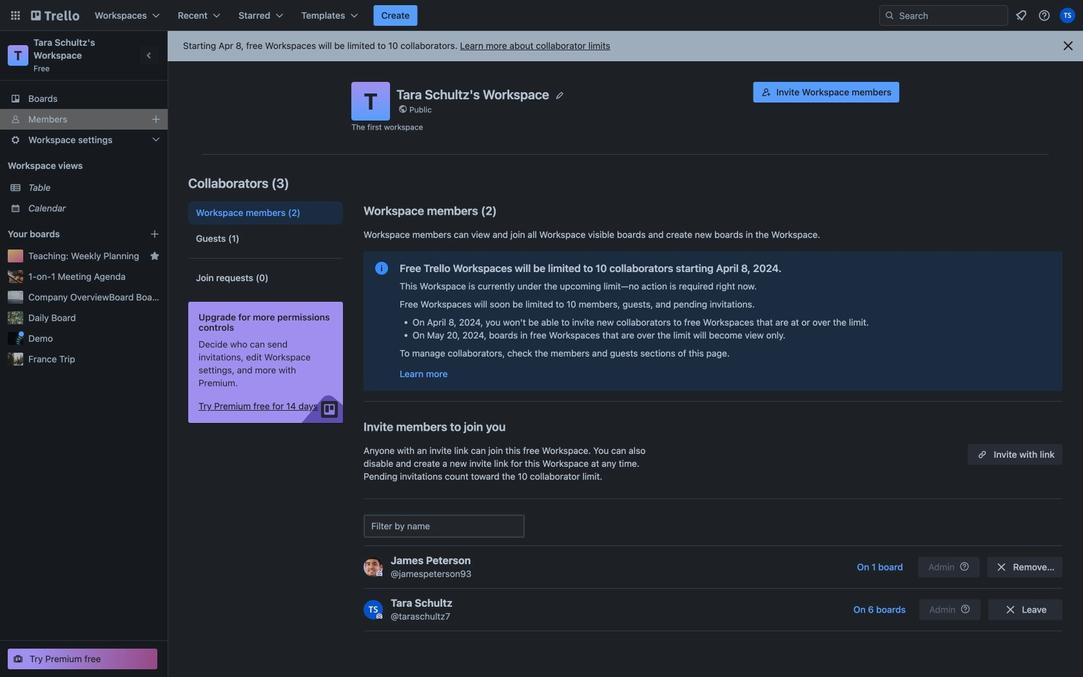 Task type: vqa. For each thing, say whether or not it's contained in the screenshot.
This member is an admin of this board. icon
no



Task type: locate. For each thing, give the bounding box(es) containing it.
0 vertical spatial tara schultz (taraschultz7) image
[[1060, 8, 1075, 23]]

this member is an admin of this workspace. image
[[377, 571, 382, 577]]

0 horizontal spatial tara schultz (taraschultz7) image
[[364, 600, 383, 619]]

tara schultz (taraschultz7) image down this member is an admin of this workspace. icon
[[364, 600, 383, 619]]

this member is an admin of this workspace. image
[[377, 614, 382, 619]]

1 horizontal spatial tara schultz (taraschultz7) image
[[1060, 8, 1075, 23]]

workspace navigation collapse icon image
[[141, 46, 159, 64]]

your boards with 6 items element
[[8, 226, 130, 242]]

1 vertical spatial tara schultz (taraschultz7) image
[[364, 600, 383, 619]]

tara schultz (taraschultz7) image right the open information menu "icon"
[[1060, 8, 1075, 23]]

open information menu image
[[1038, 9, 1051, 22]]

tara schultz (taraschultz7) image
[[1060, 8, 1075, 23], [364, 600, 383, 619]]



Task type: describe. For each thing, give the bounding box(es) containing it.
back to home image
[[31, 5, 79, 26]]

Search field
[[895, 6, 1008, 25]]

Filter by name text field
[[364, 515, 525, 538]]

james peterson (jamespeterson93) image
[[364, 557, 383, 577]]

primary element
[[0, 0, 1083, 31]]

0 notifications image
[[1014, 8, 1029, 23]]

starred icon image
[[150, 251, 160, 261]]

add board image
[[150, 229, 160, 239]]

search image
[[885, 10, 895, 21]]



